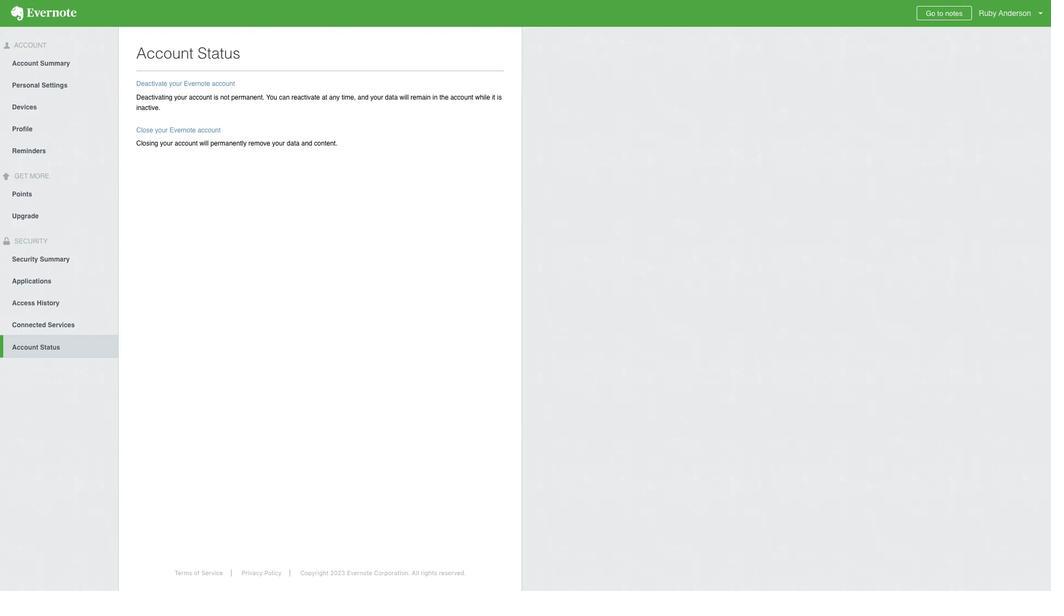 Task type: vqa. For each thing, say whether or not it's contained in the screenshot.
"search field"
no



Task type: locate. For each thing, give the bounding box(es) containing it.
go to notes link
[[917, 6, 972, 20]]

0 vertical spatial will
[[400, 93, 409, 101]]

status
[[198, 44, 240, 62], [40, 344, 60, 351]]

1 vertical spatial summary
[[40, 255, 70, 263]]

security up security summary
[[13, 237, 48, 245]]

1 horizontal spatial data
[[385, 93, 398, 101]]

will left "remain"
[[400, 93, 409, 101]]

is right it
[[497, 93, 502, 101]]

data left "remain"
[[385, 93, 398, 101]]

reminders link
[[0, 140, 118, 161]]

1 vertical spatial account status
[[12, 344, 60, 351]]

reserved.
[[439, 570, 466, 577]]

personal
[[12, 81, 40, 89]]

status down connected services
[[40, 344, 60, 351]]

is left the not
[[214, 93, 219, 101]]

your right close
[[155, 126, 168, 134]]

copyright
[[300, 570, 329, 577]]

0 vertical spatial and
[[358, 93, 369, 101]]

will
[[400, 93, 409, 101], [200, 140, 209, 147]]

summary inside account summary link
[[40, 60, 70, 67]]

ruby anderson link
[[976, 0, 1052, 27]]

2023
[[330, 570, 345, 577]]

close
[[136, 126, 153, 134]]

your for deactivating your account is not permanent. you can reactivate at any time, and your data will remain in the account while it is inactive.
[[174, 93, 187, 101]]

0 vertical spatial status
[[198, 44, 240, 62]]

you
[[266, 93, 277, 101]]

1 vertical spatial status
[[40, 344, 60, 351]]

summary up "applications" link in the top left of the page
[[40, 255, 70, 263]]

devices link
[[0, 96, 118, 118]]

1 vertical spatial evernote
[[170, 126, 196, 134]]

status up the not
[[198, 44, 240, 62]]

account status up deactivate your evernote account link
[[136, 44, 240, 62]]

and
[[358, 93, 369, 101], [301, 140, 312, 147]]

security
[[13, 237, 48, 245], [12, 255, 38, 263]]

account
[[212, 80, 235, 88], [189, 93, 212, 101], [451, 93, 474, 101], [198, 126, 221, 134], [175, 140, 198, 147]]

account down deactivate your evernote account
[[189, 93, 212, 101]]

and left content.
[[301, 140, 312, 147]]

1 vertical spatial data
[[287, 140, 300, 147]]

remain
[[411, 93, 431, 101]]

2 is from the left
[[497, 93, 502, 101]]

summary
[[40, 60, 70, 67], [40, 255, 70, 263]]

closing your account will permanently remove your data and content.
[[136, 140, 338, 147]]

0 horizontal spatial will
[[200, 140, 209, 147]]

1 vertical spatial will
[[200, 140, 209, 147]]

0 horizontal spatial status
[[40, 344, 60, 351]]

summary inside security summary link
[[40, 255, 70, 263]]

go
[[926, 9, 936, 17]]

evernote
[[184, 80, 210, 88], [170, 126, 196, 134], [347, 570, 373, 577]]

1 vertical spatial and
[[301, 140, 312, 147]]

security for security
[[13, 237, 48, 245]]

1 horizontal spatial is
[[497, 93, 502, 101]]

0 vertical spatial security
[[13, 237, 48, 245]]

content.
[[314, 140, 338, 147]]

account
[[13, 42, 47, 49], [136, 44, 193, 62], [12, 60, 38, 67], [12, 344, 38, 351]]

more
[[30, 172, 49, 180]]

0 horizontal spatial is
[[214, 93, 219, 101]]

0 vertical spatial data
[[385, 93, 398, 101]]

1 vertical spatial security
[[12, 255, 38, 263]]

security up applications
[[12, 255, 38, 263]]

evernote right 2023
[[347, 570, 373, 577]]

any
[[329, 93, 340, 101]]

your right remove
[[272, 140, 285, 147]]

your down close your evernote account
[[160, 140, 173, 147]]

privacy policy
[[242, 570, 282, 577]]

go to notes
[[926, 9, 963, 17]]

account up the not
[[212, 80, 235, 88]]

privacy policy link
[[233, 570, 290, 577]]

applications
[[12, 277, 51, 285]]

service
[[201, 570, 223, 577]]

summary for account summary
[[40, 60, 70, 67]]

connected services
[[12, 321, 75, 329]]

terms of service
[[175, 570, 223, 577]]

deactivate your evernote account
[[136, 80, 235, 88]]

your down deactivate your evernote account link
[[174, 93, 187, 101]]

your right deactivate
[[169, 80, 182, 88]]

account status down connected
[[12, 344, 60, 351]]

personal settings
[[12, 81, 68, 89]]

is
[[214, 93, 219, 101], [497, 93, 502, 101]]

data left content.
[[287, 140, 300, 147]]

account summary
[[12, 60, 70, 67]]

evernote for is
[[184, 80, 210, 88]]

0 horizontal spatial and
[[301, 140, 312, 147]]

0 horizontal spatial data
[[287, 140, 300, 147]]

history
[[37, 299, 60, 307]]

will left permanently
[[200, 140, 209, 147]]

your for closing your account will permanently remove your data and content.
[[160, 140, 173, 147]]

0 vertical spatial account status
[[136, 44, 240, 62]]

profile
[[12, 125, 33, 133]]

1 horizontal spatial will
[[400, 93, 409, 101]]

evernote right close
[[170, 126, 196, 134]]

1 horizontal spatial and
[[358, 93, 369, 101]]

and right the time,
[[358, 93, 369, 101]]

data
[[385, 93, 398, 101], [287, 140, 300, 147]]

2 vertical spatial evernote
[[347, 570, 373, 577]]

your for close your evernote account
[[155, 126, 168, 134]]

access
[[12, 299, 35, 307]]

get more
[[13, 172, 49, 180]]

connected
[[12, 321, 46, 329]]

account status
[[136, 44, 240, 62], [12, 344, 60, 351]]

0 vertical spatial evernote
[[184, 80, 210, 88]]

permanent.
[[231, 93, 265, 101]]

your
[[169, 80, 182, 88], [174, 93, 187, 101], [371, 93, 383, 101], [155, 126, 168, 134], [160, 140, 173, 147], [272, 140, 285, 147]]

summary up the personal settings link
[[40, 60, 70, 67]]

0 vertical spatial summary
[[40, 60, 70, 67]]

evernote right deactivate
[[184, 80, 210, 88]]

remove
[[249, 140, 270, 147]]



Task type: describe. For each thing, give the bounding box(es) containing it.
evernote image
[[0, 6, 88, 21]]

1 is from the left
[[214, 93, 219, 101]]

personal settings link
[[0, 74, 118, 96]]

not
[[220, 93, 230, 101]]

copyright 2023 evernote corporation. all rights reserved.
[[300, 570, 466, 577]]

will inside deactivating your account is not permanent. you can reactivate at any time, and your data will remain in the account while it is inactive.
[[400, 93, 409, 101]]

account up deactivate
[[136, 44, 193, 62]]

evernote for will
[[170, 126, 196, 134]]

security summary link
[[0, 248, 118, 270]]

account right the
[[451, 93, 474, 101]]

closing
[[136, 140, 158, 147]]

close your evernote account link
[[136, 126, 221, 134]]

devices
[[12, 103, 37, 111]]

terms
[[175, 570, 192, 577]]

account up permanently
[[198, 126, 221, 134]]

connected services link
[[0, 313, 118, 335]]

while
[[475, 93, 490, 101]]

terms of service link
[[166, 570, 232, 577]]

anderson
[[999, 9, 1032, 18]]

ruby anderson
[[979, 9, 1032, 18]]

reactivate
[[292, 93, 320, 101]]

at
[[322, 93, 327, 101]]

upgrade
[[12, 212, 39, 220]]

notes
[[946, 9, 963, 17]]

can
[[279, 93, 290, 101]]

summary for security summary
[[40, 255, 70, 263]]

policy
[[264, 570, 282, 577]]

account down connected
[[12, 344, 38, 351]]

to
[[938, 9, 944, 17]]

account down close your evernote account
[[175, 140, 198, 147]]

1 horizontal spatial status
[[198, 44, 240, 62]]

evernote link
[[0, 0, 88, 27]]

account status link
[[3, 335, 118, 358]]

ruby
[[979, 9, 997, 18]]

profile link
[[0, 118, 118, 140]]

and inside deactivating your account is not permanent. you can reactivate at any time, and your data will remain in the account while it is inactive.
[[358, 93, 369, 101]]

deactivating your account is not permanent. you can reactivate at any time, and your data will remain in the account while it is inactive.
[[136, 93, 502, 112]]

access history
[[12, 299, 60, 307]]

access history link
[[0, 292, 118, 313]]

your for deactivate your evernote account
[[169, 80, 182, 88]]

close your evernote account
[[136, 126, 221, 134]]

account summary link
[[0, 52, 118, 74]]

1 horizontal spatial account status
[[136, 44, 240, 62]]

rights
[[421, 570, 437, 577]]

corporation.
[[374, 570, 410, 577]]

0 horizontal spatial account status
[[12, 344, 60, 351]]

deactivate
[[136, 80, 167, 88]]

services
[[48, 321, 75, 329]]

data inside deactivating your account is not permanent. you can reactivate at any time, and your data will remain in the account while it is inactive.
[[385, 93, 398, 101]]

time,
[[342, 93, 356, 101]]

privacy
[[242, 570, 263, 577]]

points
[[12, 190, 32, 198]]

deactivate your evernote account link
[[136, 80, 235, 88]]

inactive.
[[136, 104, 160, 112]]

your right the time,
[[371, 93, 383, 101]]

settings
[[42, 81, 68, 89]]

permanently
[[211, 140, 247, 147]]

get
[[14, 172, 28, 180]]

upgrade link
[[0, 205, 118, 227]]

points link
[[0, 183, 118, 205]]

account up personal
[[12, 60, 38, 67]]

applications link
[[0, 270, 118, 292]]

it
[[492, 93, 495, 101]]

in
[[433, 93, 438, 101]]

deactivating
[[136, 93, 173, 101]]

security summary
[[12, 255, 70, 263]]

the
[[440, 93, 449, 101]]

account up account summary
[[13, 42, 47, 49]]

all
[[412, 570, 419, 577]]

of
[[194, 570, 200, 577]]

reminders
[[12, 147, 46, 155]]

security for security summary
[[12, 255, 38, 263]]



